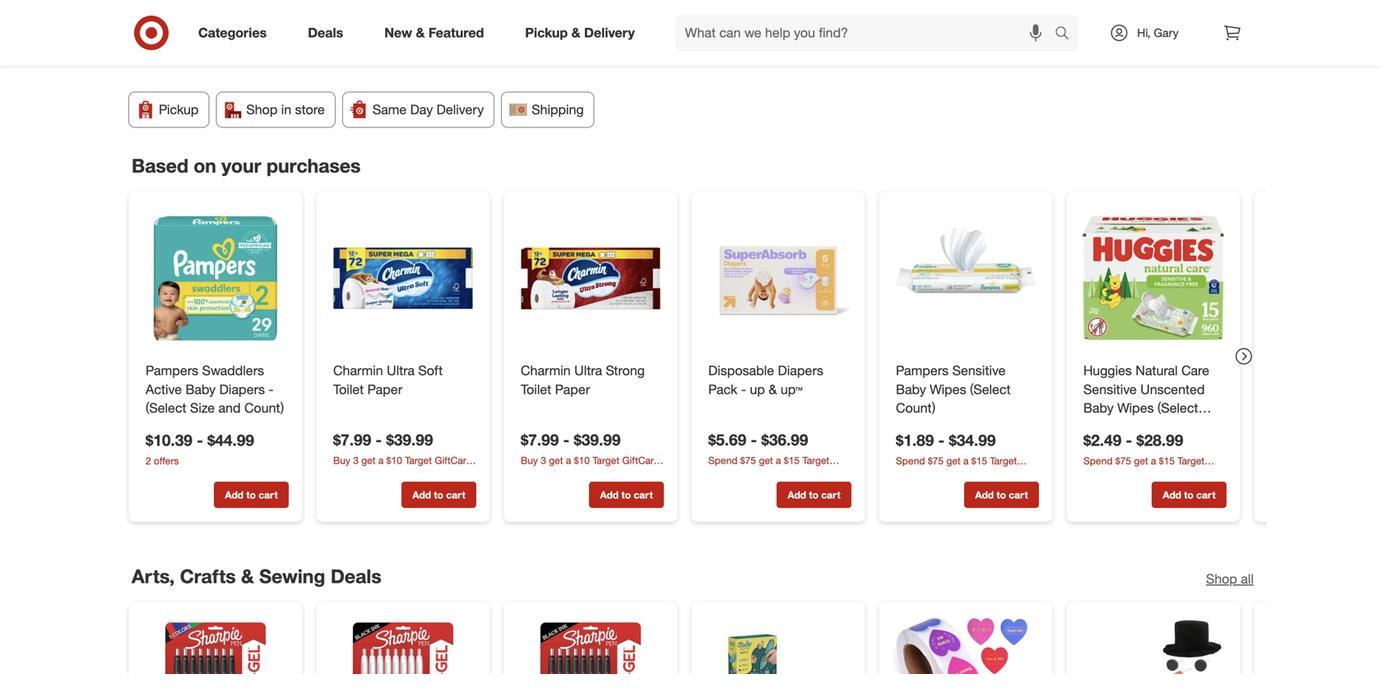 Task type: describe. For each thing, give the bounding box(es) containing it.
pickup for pickup
[[159, 102, 199, 118]]

1 vertical spatial deals
[[331, 565, 382, 588]]

add to cart for pampers swaddlers active baby diapers - (select size and count)
[[225, 489, 278, 502]]

on inside $1.89 - $34.99 spend $75 get a $15 target giftcard on diapers & wipes
[[936, 469, 948, 481]]

$44.99
[[208, 431, 254, 450]]

- inside "huggies natural care sensitive unscented baby wipes (select count) $2.49 - $28.99 spend $75 get a $15 target giftcard on diapers & wipes"
[[1126, 431, 1133, 450]]

$75 inside "huggies natural care sensitive unscented baby wipes (select count) $2.49 - $28.99 spend $75 get a $15 target giftcard on diapers & wipes"
[[1116, 455, 1132, 467]]

add to cart button for pampers swaddlers active baby diapers - (select size and count)
[[214, 482, 289, 509]]

add to cart button for charmin ultra strong toilet paper
[[589, 482, 664, 509]]

get for $34.99
[[947, 455, 961, 467]]

& right crafts
[[241, 565, 254, 588]]

add to cart button for disposable diapers pack - up & up™
[[777, 482, 852, 509]]

hi, gary
[[1138, 26, 1179, 40]]

deals link
[[294, 15, 364, 51]]

pampers swaddlers active baby diapers - (select size and count)
[[146, 363, 284, 417]]

based on your purchases
[[132, 155, 361, 178]]

huggies natural care sensitive unscented baby wipes (select count) link
[[1084, 362, 1224, 435]]

new
[[385, 25, 412, 41]]

pickup for pickup & delivery
[[525, 25, 568, 41]]

ultra for soft
[[387, 363, 415, 379]]

natural
[[1136, 363, 1178, 379]]

$5.69
[[709, 431, 747, 450]]

sewing
[[259, 565, 325, 588]]

based
[[132, 155, 188, 178]]

baby inside pampers sensitive baby wipes (select count)
[[896, 382, 927, 398]]

same day delivery
[[373, 102, 484, 118]]

add to cart button for charmin ultra soft toilet paper
[[402, 482, 477, 509]]

shop for shop in store
[[246, 102, 278, 118]]

$39.99 for charmin ultra soft toilet paper
[[386, 431, 433, 450]]

disposable
[[709, 363, 775, 379]]

toilet for charmin ultra soft toilet paper
[[333, 382, 364, 398]]

cart for pampers swaddlers active baby diapers - (select size and count)
[[259, 489, 278, 502]]

$75 for $5.69
[[741, 455, 756, 467]]

to for pampers swaddlers active baby diapers - (select size and count)
[[246, 489, 256, 502]]

pampers sensitive baby wipes (select count) link
[[896, 362, 1036, 418]]

shipping
[[532, 102, 584, 118]]

$2.49
[[1084, 431, 1122, 450]]

6 add to cart button from the left
[[1152, 482, 1227, 509]]

diapers inside disposable diapers pack - up & up™
[[778, 363, 824, 379]]

a for $34.99
[[964, 455, 969, 467]]

on inside $5.69 - $36.99 spend $75 get a $15 target giftcard on diapers & wipes
[[749, 469, 760, 481]]

toilet for charmin ultra strong toilet paper
[[521, 382, 552, 398]]

- inside $10.39 - $44.99 2 offers
[[197, 431, 203, 450]]

target for $5.69 - $36.99
[[803, 455, 830, 467]]

charmin ultra strong toilet paper
[[521, 363, 645, 398]]

search button
[[1048, 15, 1087, 54]]

cart for charmin ultra strong toilet paper
[[634, 489, 653, 502]]

$34.99
[[949, 431, 996, 450]]

delivery for pickup & delivery
[[584, 25, 635, 41]]

to for charmin ultra soft toilet paper
[[434, 489, 444, 502]]

and
[[219, 401, 241, 417]]

categories link
[[184, 15, 287, 51]]

get for $36.99
[[759, 455, 773, 467]]

paper for soft
[[368, 382, 403, 398]]

$28.99
[[1137, 431, 1184, 450]]

unscented
[[1141, 382, 1205, 398]]

shop for shop all
[[1207, 571, 1238, 588]]

0 vertical spatial deals
[[308, 25, 343, 41]]

$36.99
[[762, 431, 809, 450]]

baby inside "huggies natural care sensitive unscented baby wipes (select count) $2.49 - $28.99 spend $75 get a $15 target giftcard on diapers & wipes"
[[1084, 401, 1114, 417]]

paper for strong
[[555, 382, 590, 398]]

add to cart button for pampers sensitive baby wipes (select count)
[[965, 482, 1039, 509]]

purchases
[[267, 155, 361, 178]]

disposable diapers pack - up & up™ link
[[709, 362, 849, 399]]

sensitive inside pampers sensitive baby wipes (select count)
[[953, 363, 1006, 379]]

wipes for $1.89 - $34.99
[[995, 469, 1021, 481]]

a for $36.99
[[776, 455, 781, 467]]

pampers sensitive baby wipes (select count)
[[896, 363, 1011, 417]]

soft
[[418, 363, 443, 379]]

& inside disposable diapers pack - up & up™
[[769, 382, 777, 398]]

target inside "huggies natural care sensitive unscented baby wipes (select count) $2.49 - $28.99 spend $75 get a $15 target giftcard on diapers & wipes"
[[1178, 455, 1205, 467]]

$15 for $36.99
[[784, 455, 800, 467]]

arts, crafts & sewing deals
[[132, 565, 382, 588]]

shop all
[[1207, 571, 1254, 588]]

active
[[146, 382, 182, 398]]

hi,
[[1138, 26, 1151, 40]]

shop in store
[[246, 102, 325, 118]]

spend $75 get a $15 target giftcard on diapers & wipes button for $34.99
[[896, 454, 1039, 481]]

care
[[1182, 363, 1210, 379]]

delivery for same day delivery
[[437, 102, 484, 118]]

count) inside pampers swaddlers active baby diapers - (select size and count)
[[244, 401, 284, 417]]

(select inside pampers swaddlers active baby diapers - (select size and count)
[[146, 401, 186, 417]]

size
[[190, 401, 215, 417]]

spend inside "huggies natural care sensitive unscented baby wipes (select count) $2.49 - $28.99 spend $75 get a $15 target giftcard on diapers & wipes"
[[1084, 455, 1113, 467]]

diapers inside "huggies natural care sensitive unscented baby wipes (select count) $2.49 - $28.99 spend $75 get a $15 target giftcard on diapers & wipes"
[[1138, 469, 1171, 481]]

to for pampers sensitive baby wipes (select count)
[[997, 489, 1007, 502]]

add for disposable diapers pack - up & up™
[[788, 489, 807, 502]]

diapers inside pampers swaddlers active baby diapers - (select size and count)
[[219, 382, 265, 398]]

ultra for strong
[[575, 363, 602, 379]]

pickup & delivery
[[525, 25, 635, 41]]

up
[[750, 382, 765, 398]]

$10.39 - $44.99 2 offers
[[146, 431, 254, 467]]

offers
[[154, 455, 179, 467]]

$5.69 - $36.99 spend $75 get a $15 target giftcard on diapers & wipes
[[709, 431, 833, 481]]

diapers for $34.99
[[950, 469, 983, 481]]

arts,
[[132, 565, 175, 588]]

diapers for $36.99
[[763, 469, 796, 481]]

$7.99 for charmin ultra strong toilet paper
[[521, 431, 559, 450]]

- inside disposable diapers pack - up & up™
[[741, 382, 747, 398]]

- inside $1.89 - $34.99 spend $75 get a $15 target giftcard on diapers & wipes
[[939, 431, 945, 450]]

pack
[[709, 382, 738, 398]]

search
[[1048, 26, 1087, 42]]

strong
[[606, 363, 645, 379]]

6 to from the left
[[1185, 489, 1194, 502]]

- inside pampers swaddlers active baby diapers - (select size and count)
[[269, 382, 274, 398]]



Task type: vqa. For each thing, say whether or not it's contained in the screenshot.
fourth cart
yes



Task type: locate. For each thing, give the bounding box(es) containing it.
1 $7.99 - $39.99 from the left
[[333, 431, 433, 450]]

(select down active
[[146, 401, 186, 417]]

diapers
[[778, 363, 824, 379], [219, 382, 265, 398]]

1 giftcard from the left
[[709, 469, 746, 481]]

giftcard down $2.49
[[1084, 469, 1121, 481]]

1 toilet from the left
[[333, 382, 364, 398]]

1 vertical spatial shop
[[1207, 571, 1238, 588]]

2 add to cart button from the left
[[402, 482, 477, 509]]

spend down $2.49
[[1084, 455, 1113, 467]]

get inside $1.89 - $34.99 spend $75 get a $15 target giftcard on diapers & wipes
[[947, 455, 961, 467]]

cart for pampers sensitive baby wipes (select count)
[[1009, 489, 1029, 502]]

& down $34.99 at bottom
[[986, 469, 992, 481]]

1 diapers from the left
[[763, 469, 796, 481]]

get
[[759, 455, 773, 467], [947, 455, 961, 467], [1134, 455, 1149, 467]]

0 horizontal spatial sensitive
[[953, 363, 1006, 379]]

$15
[[784, 455, 800, 467], [972, 455, 988, 467], [1159, 455, 1175, 467]]

all
[[1241, 571, 1254, 588]]

sharpie s-gel 8pk gel pens 0.7mm medium tip multicolored image
[[142, 616, 289, 675], [142, 616, 289, 675]]

3 spend $75 get a $15 target giftcard on diapers & wipes button from the left
[[1084, 454, 1227, 481]]

to for disposable diapers pack - up & up™
[[809, 489, 819, 502]]

toilet inside charmin ultra soft toilet paper
[[333, 382, 364, 398]]

1 spend $75 get a $15 target giftcard on diapers & wipes button from the left
[[709, 454, 852, 481]]

(select inside pampers sensitive baby wipes (select count)
[[970, 382, 1011, 398]]

count) inside "huggies natural care sensitive unscented baby wipes (select count) $2.49 - $28.99 spend $75 get a $15 target giftcard on diapers & wipes"
[[1084, 419, 1124, 435]]

&
[[416, 25, 425, 41], [572, 25, 581, 41], [769, 382, 777, 398], [798, 469, 805, 481], [986, 469, 992, 481], [1174, 469, 1180, 481], [241, 565, 254, 588]]

toilet inside charmin ultra strong toilet paper
[[521, 382, 552, 398]]

giftcard down $5.69
[[709, 469, 746, 481]]

3 wipes from the left
[[1183, 469, 1209, 481]]

1 horizontal spatial $7.99
[[521, 431, 559, 450]]

ultra inside charmin ultra soft toilet paper
[[387, 363, 415, 379]]

3 to from the left
[[622, 489, 631, 502]]

sharpie 8ct s-gel pens fashion white 0.7mm black ink image
[[330, 616, 477, 675], [330, 616, 477, 675]]

wipes inside "huggies natural care sensitive unscented baby wipes (select count) $2.49 - $28.99 spend $75 get a $15 target giftcard on diapers & wipes"
[[1118, 401, 1154, 417]]

wipes inside pampers sensitive baby wipes (select count)
[[930, 382, 967, 398]]

0 horizontal spatial $39.99
[[386, 431, 433, 450]]

& right new
[[416, 25, 425, 41]]

charmin for charmin ultra soft toilet paper
[[333, 363, 383, 379]]

$7.99 - $39.99
[[333, 431, 433, 450], [521, 431, 621, 450]]

spend inside $1.89 - $34.99 spend $75 get a $15 target giftcard on diapers & wipes
[[896, 455, 926, 467]]

$75 inside $1.89 - $34.99 spend $75 get a $15 target giftcard on diapers & wipes
[[928, 455, 944, 467]]

get down $36.99
[[759, 455, 773, 467]]

baby inside pampers swaddlers active baby diapers - (select size and count)
[[186, 382, 216, 398]]

5 to from the left
[[997, 489, 1007, 502]]

1 horizontal spatial a
[[964, 455, 969, 467]]

(select down unscented
[[1158, 401, 1199, 417]]

gary
[[1154, 26, 1179, 40]]

blue panda build your own snowman making kit for kids with bag, hat, scarf, nose, pipe, eyes, buttons for outdoor winter toys image
[[1081, 616, 1227, 675], [1081, 616, 1227, 675]]

1 vertical spatial wipes
[[1118, 401, 1154, 417]]

shop left in
[[246, 102, 278, 118]]

2 horizontal spatial count)
[[1084, 419, 1124, 435]]

deals
[[308, 25, 343, 41], [331, 565, 382, 588]]

add for pampers sensitive baby wipes (select count)
[[976, 489, 994, 502]]

2 charmin from the left
[[521, 363, 571, 379]]

1 horizontal spatial ultra
[[575, 363, 602, 379]]

shop all link
[[1207, 570, 1254, 589]]

wipes inside $1.89 - $34.99 spend $75 get a $15 target giftcard on diapers & wipes
[[995, 469, 1021, 481]]

0 horizontal spatial diapers
[[763, 469, 796, 481]]

0 horizontal spatial $7.99 - $39.99
[[333, 431, 433, 450]]

1 $75 from the left
[[741, 455, 756, 467]]

charmin left soft
[[333, 363, 383, 379]]

3 get from the left
[[1134, 455, 1149, 467]]

giftcard inside "huggies natural care sensitive unscented baby wipes (select count) $2.49 - $28.99 spend $75 get a $15 target giftcard on diapers & wipes"
[[1084, 469, 1121, 481]]

add to cart for charmin ultra soft toilet paper
[[413, 489, 466, 502]]

diapers down $36.99
[[763, 469, 796, 481]]

0 vertical spatial pickup
[[525, 25, 568, 41]]

diapers down $34.99 at bottom
[[950, 469, 983, 481]]

$1.89
[[896, 431, 934, 450]]

2 get from the left
[[947, 455, 961, 467]]

& inside $1.89 - $34.99 spend $75 get a $15 target giftcard on diapers & wipes
[[986, 469, 992, 481]]

1 add to cart button from the left
[[214, 482, 289, 509]]

3 target from the left
[[1178, 455, 1205, 467]]

$7.99 - $39.99 for charmin ultra strong toilet paper
[[521, 431, 621, 450]]

2 horizontal spatial wipes
[[1183, 469, 1209, 481]]

0 horizontal spatial giftcard
[[709, 469, 746, 481]]

4 add to cart button from the left
[[777, 482, 852, 509]]

1 horizontal spatial charmin
[[521, 363, 571, 379]]

pampers sensitive baby wipes (select count) image
[[893, 205, 1039, 352], [893, 205, 1039, 352]]

spend $75 get a $15 target giftcard on diapers & wipes button for $36.99
[[709, 454, 852, 481]]

2 $7.99 from the left
[[521, 431, 559, 450]]

3 cart from the left
[[634, 489, 653, 502]]

6 cart from the left
[[1197, 489, 1216, 502]]

spend inside $5.69 - $36.99 spend $75 get a $15 target giftcard on diapers & wipes
[[709, 455, 738, 467]]

0 horizontal spatial target
[[803, 455, 830, 467]]

$7.99 - $39.99 down charmin ultra strong toilet paper
[[521, 431, 621, 450]]

0 horizontal spatial paper
[[368, 382, 403, 398]]

charmin ultra strong toilet paper image
[[518, 205, 664, 352], [518, 205, 664, 352]]

0 vertical spatial delivery
[[584, 25, 635, 41]]

giftcard
[[709, 469, 746, 481], [896, 469, 934, 481], [1084, 469, 1121, 481]]

wipes down $34.99 at bottom
[[995, 469, 1021, 481]]

2 $15 from the left
[[972, 455, 988, 467]]

diapers down "$28.99"
[[1138, 469, 1171, 481]]

2 horizontal spatial diapers
[[1138, 469, 1171, 481]]

3 diapers from the left
[[1138, 469, 1171, 481]]

1 horizontal spatial paper
[[555, 382, 590, 398]]

pickup inside button
[[159, 102, 199, 118]]

0 vertical spatial sensitive
[[953, 363, 1006, 379]]

2 cart from the left
[[446, 489, 466, 502]]

shop
[[246, 102, 278, 118], [1207, 571, 1238, 588]]

to
[[246, 489, 256, 502], [434, 489, 444, 502], [622, 489, 631, 502], [809, 489, 819, 502], [997, 489, 1007, 502], [1185, 489, 1194, 502]]

a inside "huggies natural care sensitive unscented baby wipes (select count) $2.49 - $28.99 spend $75 get a $15 target giftcard on diapers & wipes"
[[1151, 455, 1157, 467]]

$39.99 for charmin ultra strong toilet paper
[[574, 431, 621, 450]]

2 horizontal spatial (select
[[1158, 401, 1199, 417]]

$7.99 for charmin ultra soft toilet paper
[[333, 431, 371, 450]]

huggies natural care sensitive unscented baby wipes (select count) image
[[1081, 205, 1227, 352], [1081, 205, 1227, 352]]

count)
[[244, 401, 284, 417], [896, 401, 936, 417], [1084, 419, 1124, 435]]

advertisement element
[[198, 0, 1185, 42]]

giftcard down $1.89
[[896, 469, 934, 481]]

1 cart from the left
[[259, 489, 278, 502]]

1 to from the left
[[246, 489, 256, 502]]

wipes up $34.99 at bottom
[[930, 382, 967, 398]]

0 vertical spatial shop
[[246, 102, 278, 118]]

same
[[373, 102, 407, 118]]

$75 down $1.89
[[928, 455, 944, 467]]

0 horizontal spatial ultra
[[387, 363, 415, 379]]

1 $15 from the left
[[784, 455, 800, 467]]

1 horizontal spatial $15
[[972, 455, 988, 467]]

2 add from the left
[[413, 489, 431, 502]]

1 vertical spatial pickup
[[159, 102, 199, 118]]

$75
[[741, 455, 756, 467], [928, 455, 944, 467], [1116, 455, 1132, 467]]

2 horizontal spatial $75
[[1116, 455, 1132, 467]]

1 spend from the left
[[709, 455, 738, 467]]

1 horizontal spatial wipes
[[995, 469, 1021, 481]]

2 $7.99 - $39.99 from the left
[[521, 431, 621, 450]]

& down $36.99
[[798, 469, 805, 481]]

spend $75 get a $15 target giftcard on diapers & wipes button down $36.99
[[709, 454, 852, 481]]

0 horizontal spatial $75
[[741, 455, 756, 467]]

1 $7.99 from the left
[[333, 431, 371, 450]]

crafts
[[180, 565, 236, 588]]

1 horizontal spatial diapers
[[950, 469, 983, 481]]

paper
[[368, 382, 403, 398], [555, 382, 590, 398]]

3doodler start+ pen set image
[[705, 616, 852, 675], [705, 616, 852, 675]]

1 horizontal spatial spend
[[896, 455, 926, 467]]

giftcard for $5.69 - $36.99
[[709, 469, 746, 481]]

target for $1.89 - $34.99
[[990, 455, 1017, 467]]

0 horizontal spatial diapers
[[219, 382, 265, 398]]

0 horizontal spatial $7.99
[[333, 431, 371, 450]]

1 horizontal spatial diapers
[[778, 363, 824, 379]]

same day delivery button
[[342, 92, 495, 128]]

3 spend from the left
[[1084, 455, 1113, 467]]

1 pampers from the left
[[146, 363, 198, 379]]

spend $75 get a $15 target giftcard on diapers & wipes button
[[709, 454, 852, 481], [896, 454, 1039, 481], [1084, 454, 1227, 481]]

charmin inside charmin ultra strong toilet paper
[[521, 363, 571, 379]]

1 vertical spatial delivery
[[437, 102, 484, 118]]

0 vertical spatial wipes
[[930, 382, 967, 398]]

a inside $5.69 - $36.99 spend $75 get a $15 target giftcard on diapers & wipes
[[776, 455, 781, 467]]

add to cart for charmin ultra strong toilet paper
[[600, 489, 653, 502]]

3 a from the left
[[1151, 455, 1157, 467]]

1 horizontal spatial pampers
[[896, 363, 949, 379]]

3 $75 from the left
[[1116, 455, 1132, 467]]

add for charmin ultra strong toilet paper
[[600, 489, 619, 502]]

3 add to cart button from the left
[[589, 482, 664, 509]]

add
[[225, 489, 244, 502], [413, 489, 431, 502], [600, 489, 619, 502], [788, 489, 807, 502], [976, 489, 994, 502], [1163, 489, 1182, 502]]

ultra left strong
[[575, 363, 602, 379]]

deals left new
[[308, 25, 343, 41]]

wipes inside "huggies natural care sensitive unscented baby wipes (select count) $2.49 - $28.99 spend $75 get a $15 target giftcard on diapers & wipes"
[[1183, 469, 1209, 481]]

diapers inside $1.89 - $34.99 spend $75 get a $15 target giftcard on diapers & wipes
[[950, 469, 983, 481]]

1 horizontal spatial get
[[947, 455, 961, 467]]

baby up size
[[186, 382, 216, 398]]

add to cart button
[[214, 482, 289, 509], [402, 482, 477, 509], [589, 482, 664, 509], [777, 482, 852, 509], [965, 482, 1039, 509], [1152, 482, 1227, 509]]

day
[[410, 102, 433, 118]]

2 pampers from the left
[[896, 363, 949, 379]]

to for charmin ultra strong toilet paper
[[622, 489, 631, 502]]

$15 down $36.99
[[784, 455, 800, 467]]

count) inside pampers sensitive baby wipes (select count)
[[896, 401, 936, 417]]

1 horizontal spatial sensitive
[[1084, 382, 1137, 398]]

6 add from the left
[[1163, 489, 1182, 502]]

charmin inside charmin ultra soft toilet paper
[[333, 363, 383, 379]]

$75 for $1.89
[[928, 455, 944, 467]]

spend for $5.69 - $36.99
[[709, 455, 738, 467]]

sensitive
[[953, 363, 1006, 379], [1084, 382, 1137, 398]]

1 a from the left
[[776, 455, 781, 467]]

paper inside charmin ultra soft toilet paper
[[368, 382, 403, 398]]

baby
[[186, 382, 216, 398], [896, 382, 927, 398], [1084, 401, 1114, 417]]

2 horizontal spatial spend
[[1084, 455, 1113, 467]]

on inside "huggies natural care sensitive unscented baby wipes (select count) $2.49 - $28.99 spend $75 get a $15 target giftcard on diapers & wipes"
[[1124, 469, 1135, 481]]

- inside $5.69 - $36.99 spend $75 get a $15 target giftcard on diapers & wipes
[[751, 431, 757, 450]]

2 ultra from the left
[[575, 363, 602, 379]]

a
[[776, 455, 781, 467], [964, 455, 969, 467], [1151, 455, 1157, 467]]

1 horizontal spatial count)
[[896, 401, 936, 417]]

pampers swaddlers active baby diapers - (select size and count) image
[[142, 205, 289, 352], [142, 205, 289, 352]]

$75 down $5.69
[[741, 455, 756, 467]]

2 toilet from the left
[[521, 382, 552, 398]]

1 vertical spatial diapers
[[219, 382, 265, 398]]

spend $75 get a $15 target giftcard on diapers & wipes button down "$28.99"
[[1084, 454, 1227, 481]]

& inside "huggies natural care sensitive unscented baby wipes (select count) $2.49 - $28.99 spend $75 get a $15 target giftcard on diapers & wipes"
[[1174, 469, 1180, 481]]

diapers
[[763, 469, 796, 481], [950, 469, 983, 481], [1138, 469, 1171, 481]]

target down "$28.99"
[[1178, 455, 1205, 467]]

0 horizontal spatial shop
[[246, 102, 278, 118]]

ultra inside charmin ultra strong toilet paper
[[575, 363, 602, 379]]

2 horizontal spatial get
[[1134, 455, 1149, 467]]

diapers down swaddlers
[[219, 382, 265, 398]]

1 ultra from the left
[[387, 363, 415, 379]]

$75 inside $5.69 - $36.99 spend $75 get a $15 target giftcard on diapers & wipes
[[741, 455, 756, 467]]

huggies
[[1084, 363, 1132, 379]]

charmin ultra soft toilet paper link
[[333, 362, 473, 399]]

2 $39.99 from the left
[[574, 431, 621, 450]]

pampers
[[146, 363, 198, 379], [896, 363, 949, 379]]

spend down $1.89
[[896, 455, 926, 467]]

add to cart for pampers sensitive baby wipes (select count)
[[976, 489, 1029, 502]]

0 horizontal spatial wipes
[[807, 469, 833, 481]]

pickup up shipping button
[[525, 25, 568, 41]]

2 horizontal spatial a
[[1151, 455, 1157, 467]]

1 horizontal spatial $7.99 - $39.99
[[521, 431, 621, 450]]

3 add from the left
[[600, 489, 619, 502]]

giftcard inside $1.89 - $34.99 spend $75 get a $15 target giftcard on diapers & wipes
[[896, 469, 934, 481]]

0 horizontal spatial $15
[[784, 455, 800, 467]]

4 add to cart from the left
[[788, 489, 841, 502]]

a down "$28.99"
[[1151, 455, 1157, 467]]

4 to from the left
[[809, 489, 819, 502]]

get down $34.99 at bottom
[[947, 455, 961, 467]]

pickup up 'based'
[[159, 102, 199, 118]]

baby up $2.49
[[1084, 401, 1114, 417]]

2
[[146, 455, 151, 467]]

sensitive down huggies
[[1084, 382, 1137, 398]]

4 add from the left
[[788, 489, 807, 502]]

0 horizontal spatial toilet
[[333, 382, 364, 398]]

new & featured
[[385, 25, 484, 41]]

target down $36.99
[[803, 455, 830, 467]]

get down "$28.99"
[[1134, 455, 1149, 467]]

add for charmin ultra soft toilet paper
[[413, 489, 431, 502]]

swaddlers
[[202, 363, 264, 379]]

2 giftcard from the left
[[896, 469, 934, 481]]

up™
[[781, 382, 803, 398]]

$10.39
[[146, 431, 192, 450]]

deals right sewing
[[331, 565, 382, 588]]

shop inside "button"
[[246, 102, 278, 118]]

0 horizontal spatial delivery
[[437, 102, 484, 118]]

1 horizontal spatial delivery
[[584, 25, 635, 41]]

(select inside "huggies natural care sensitive unscented baby wipes (select count) $2.49 - $28.99 spend $75 get a $15 target giftcard on diapers & wipes"
[[1158, 401, 1199, 417]]

1 horizontal spatial $39.99
[[574, 431, 621, 450]]

target inside $5.69 - $36.99 spend $75 get a $15 target giftcard on diapers & wipes
[[803, 455, 830, 467]]

cart for disposable diapers pack - up & up™
[[822, 489, 841, 502]]

$15 for $34.99
[[972, 455, 988, 467]]

2 horizontal spatial baby
[[1084, 401, 1114, 417]]

target down $34.99 at bottom
[[990, 455, 1017, 467]]

1 get from the left
[[759, 455, 773, 467]]

ultra
[[387, 363, 415, 379], [575, 363, 602, 379]]

1 add to cart from the left
[[225, 489, 278, 502]]

3 $15 from the left
[[1159, 455, 1175, 467]]

pickup
[[525, 25, 568, 41], [159, 102, 199, 118]]

wipes down "$28.99"
[[1183, 469, 1209, 481]]

pampers for $1.89
[[896, 363, 949, 379]]

What can we help you find? suggestions appear below search field
[[675, 15, 1059, 51]]

paper inside charmin ultra strong toilet paper
[[555, 382, 590, 398]]

5 add to cart from the left
[[976, 489, 1029, 502]]

1 horizontal spatial pickup
[[525, 25, 568, 41]]

0 horizontal spatial a
[[776, 455, 781, 467]]

pampers inside pampers sensitive baby wipes (select count)
[[896, 363, 949, 379]]

1 horizontal spatial target
[[990, 455, 1017, 467]]

& inside $5.69 - $36.99 spend $75 get a $15 target giftcard on diapers & wipes
[[798, 469, 805, 481]]

$15 inside $1.89 - $34.99 spend $75 get a $15 target giftcard on diapers & wipes
[[972, 455, 988, 467]]

new & featured link
[[371, 15, 505, 51]]

$7.99 - $39.99 for charmin ultra soft toilet paper
[[333, 431, 433, 450]]

get inside $5.69 - $36.99 spend $75 get a $15 target giftcard on diapers & wipes
[[759, 455, 773, 467]]

1 horizontal spatial toilet
[[521, 382, 552, 398]]

2 $75 from the left
[[928, 455, 944, 467]]

0 horizontal spatial charmin
[[333, 363, 383, 379]]

2 horizontal spatial spend $75 get a $15 target giftcard on diapers & wipes button
[[1084, 454, 1227, 481]]

pampers up active
[[146, 363, 198, 379]]

2 target from the left
[[990, 455, 1017, 467]]

charmin
[[333, 363, 383, 379], [521, 363, 571, 379]]

1 add from the left
[[225, 489, 244, 502]]

target
[[803, 455, 830, 467], [990, 455, 1017, 467], [1178, 455, 1205, 467]]

0 horizontal spatial get
[[759, 455, 773, 467]]

-
[[269, 382, 274, 398], [741, 382, 747, 398], [376, 431, 382, 450], [563, 431, 570, 450], [751, 431, 757, 450], [197, 431, 203, 450], [939, 431, 945, 450], [1126, 431, 1133, 450]]

2 spend from the left
[[896, 455, 926, 467]]

count) right and
[[244, 401, 284, 417]]

disposable diapers pack - up & up™
[[709, 363, 824, 398]]

$39.99 down the charmin ultra strong toilet paper link
[[574, 431, 621, 450]]

giftcard inside $5.69 - $36.99 spend $75 get a $15 target giftcard on diapers & wipes
[[709, 469, 746, 481]]

pickup button
[[128, 92, 209, 128]]

a inside $1.89 - $34.99 spend $75 get a $15 target giftcard on diapers & wipes
[[964, 455, 969, 467]]

sensitive up $34.99 at bottom
[[953, 363, 1006, 379]]

1 $39.99 from the left
[[386, 431, 433, 450]]

3 add to cart from the left
[[600, 489, 653, 502]]

1 target from the left
[[803, 455, 830, 467]]

add for pampers swaddlers active baby diapers - (select size and count)
[[225, 489, 244, 502]]

1 vertical spatial sensitive
[[1084, 382, 1137, 398]]

spend down $5.69
[[709, 455, 738, 467]]

sharpie gel pens s-gel 0.7mm black image
[[518, 616, 664, 675], [518, 616, 664, 675]]

pampers for $10.39
[[146, 363, 198, 379]]

$75 down $2.49
[[1116, 455, 1132, 467]]

2 diapers from the left
[[950, 469, 983, 481]]

1 horizontal spatial (select
[[970, 382, 1011, 398]]

wipes inside $5.69 - $36.99 spend $75 get a $15 target giftcard on diapers & wipes
[[807, 469, 833, 481]]

your
[[222, 155, 261, 178]]

baby up $1.89
[[896, 382, 927, 398]]

0 horizontal spatial pickup
[[159, 102, 199, 118]]

ultra left soft
[[387, 363, 415, 379]]

count) down huggies
[[1084, 419, 1124, 435]]

$39.99
[[386, 431, 433, 450], [574, 431, 621, 450]]

0 horizontal spatial spend $75 get a $15 target giftcard on diapers & wipes button
[[709, 454, 852, 481]]

1 horizontal spatial shop
[[1207, 571, 1238, 588]]

0 vertical spatial diapers
[[778, 363, 824, 379]]

a down $34.99 at bottom
[[964, 455, 969, 467]]

charmin ultra soft toilet paper
[[333, 363, 443, 398]]

huggies natural care sensitive unscented baby wipes (select count) $2.49 - $28.99 spend $75 get a $15 target giftcard on diapers & wipes
[[1084, 363, 1210, 481]]

charmin ultra strong toilet paper link
[[521, 362, 661, 399]]

get inside "huggies natural care sensitive unscented baby wipes (select count) $2.49 - $28.99 spend $75 get a $15 target giftcard on diapers & wipes"
[[1134, 455, 1149, 467]]

$15 inside $5.69 - $36.99 spend $75 get a $15 target giftcard on diapers & wipes
[[784, 455, 800, 467]]

0 horizontal spatial pampers
[[146, 363, 198, 379]]

shipping button
[[501, 92, 595, 128]]

$7.99
[[333, 431, 371, 450], [521, 431, 559, 450]]

0 horizontal spatial (select
[[146, 401, 186, 417]]

(select up $34.99 at bottom
[[970, 382, 1011, 398]]

& down "$28.99"
[[1174, 469, 1180, 481]]

featured
[[429, 25, 484, 41]]

& up shipping
[[572, 25, 581, 41]]

2 paper from the left
[[555, 382, 590, 398]]

delivery inside button
[[437, 102, 484, 118]]

pampers inside pampers swaddlers active baby diapers - (select size and count)
[[146, 363, 198, 379]]

1 horizontal spatial giftcard
[[896, 469, 934, 481]]

1 horizontal spatial $75
[[928, 455, 944, 467]]

5 cart from the left
[[1009, 489, 1029, 502]]

in
[[281, 102, 292, 118]]

2 horizontal spatial giftcard
[[1084, 469, 1121, 481]]

on
[[194, 155, 216, 178], [749, 469, 760, 481], [936, 469, 948, 481], [1124, 469, 1135, 481]]

wipes for $5.69 - $36.99
[[807, 469, 833, 481]]

$1.89 - $34.99 spend $75 get a $15 target giftcard on diapers & wipes
[[896, 431, 1021, 481]]

charmin left strong
[[521, 363, 571, 379]]

cart
[[259, 489, 278, 502], [446, 489, 466, 502], [634, 489, 653, 502], [822, 489, 841, 502], [1009, 489, 1029, 502], [1197, 489, 1216, 502]]

wipes
[[930, 382, 967, 398], [1118, 401, 1154, 417]]

1 horizontal spatial baby
[[896, 382, 927, 398]]

0 horizontal spatial wipes
[[930, 382, 967, 398]]

pampers swaddlers active baby diapers - (select size and count) link
[[146, 362, 286, 418]]

toilet
[[333, 382, 364, 398], [521, 382, 552, 398]]

2 horizontal spatial target
[[1178, 455, 1205, 467]]

1 horizontal spatial spend $75 get a $15 target giftcard on diapers & wipes button
[[896, 454, 1039, 481]]

$7.99 down charmin ultra strong toilet paper
[[521, 431, 559, 450]]

wipes
[[807, 469, 833, 481], [995, 469, 1021, 481], [1183, 469, 1209, 481]]

a down $36.99
[[776, 455, 781, 467]]

3 giftcard from the left
[[1084, 469, 1121, 481]]

2 add to cart from the left
[[413, 489, 466, 502]]

giftcard for $1.89 - $34.99
[[896, 469, 934, 481]]

2 wipes from the left
[[995, 469, 1021, 481]]

store
[[295, 102, 325, 118]]

1 paper from the left
[[368, 382, 403, 398]]

1 charmin from the left
[[333, 363, 383, 379]]

shop in store button
[[216, 92, 336, 128]]

count) up $1.89
[[896, 401, 936, 417]]

1 horizontal spatial wipes
[[1118, 401, 1154, 417]]

2 horizontal spatial $15
[[1159, 455, 1175, 467]]

diapers up up™
[[778, 363, 824, 379]]

5 add to cart button from the left
[[965, 482, 1039, 509]]

$15 down $34.99 at bottom
[[972, 455, 988, 467]]

fun little toys valentine's day stickers, 500 pcs image
[[893, 616, 1039, 675], [893, 616, 1039, 675]]

2 to from the left
[[434, 489, 444, 502]]

wipes down $36.99
[[807, 469, 833, 481]]

spend for $1.89 - $34.99
[[896, 455, 926, 467]]

categories
[[198, 25, 267, 41]]

6 add to cart from the left
[[1163, 489, 1216, 502]]

pickup & delivery link
[[511, 15, 656, 51]]

0 horizontal spatial spend
[[709, 455, 738, 467]]

& right up
[[769, 382, 777, 398]]

add to cart for disposable diapers pack - up & up™
[[788, 489, 841, 502]]

2 spend $75 get a $15 target giftcard on diapers & wipes button from the left
[[896, 454, 1039, 481]]

pampers up $1.89
[[896, 363, 949, 379]]

$15 inside "huggies natural care sensitive unscented baby wipes (select count) $2.49 - $28.99 spend $75 get a $15 target giftcard on diapers & wipes"
[[1159, 455, 1175, 467]]

disposable diapers pack - up & up™ image
[[705, 205, 852, 352], [705, 205, 852, 352]]

cart for charmin ultra soft toilet paper
[[446, 489, 466, 502]]

$7.99 down charmin ultra soft toilet paper
[[333, 431, 371, 450]]

spend $75 get a $15 target giftcard on diapers & wipes button down $34.99 at bottom
[[896, 454, 1039, 481]]

0 horizontal spatial count)
[[244, 401, 284, 417]]

4 cart from the left
[[822, 489, 841, 502]]

0 horizontal spatial baby
[[186, 382, 216, 398]]

2 a from the left
[[964, 455, 969, 467]]

5 add from the left
[[976, 489, 994, 502]]

diapers inside $5.69 - $36.99 spend $75 get a $15 target giftcard on diapers & wipes
[[763, 469, 796, 481]]

wipes up "$28.99"
[[1118, 401, 1154, 417]]

$7.99 - $39.99 down charmin ultra soft toilet paper
[[333, 431, 433, 450]]

charmin ultra soft toilet paper image
[[330, 205, 477, 352], [330, 205, 477, 352]]

charmin for charmin ultra strong toilet paper
[[521, 363, 571, 379]]

shop left all
[[1207, 571, 1238, 588]]

1 wipes from the left
[[807, 469, 833, 481]]

sensitive inside "huggies natural care sensitive unscented baby wipes (select count) $2.49 - $28.99 spend $75 get a $15 target giftcard on diapers & wipes"
[[1084, 382, 1137, 398]]

target inside $1.89 - $34.99 spend $75 get a $15 target giftcard on diapers & wipes
[[990, 455, 1017, 467]]

add to cart
[[225, 489, 278, 502], [413, 489, 466, 502], [600, 489, 653, 502], [788, 489, 841, 502], [976, 489, 1029, 502], [1163, 489, 1216, 502]]

$39.99 down charmin ultra soft toilet paper link
[[386, 431, 433, 450]]

$15 down "$28.99"
[[1159, 455, 1175, 467]]



